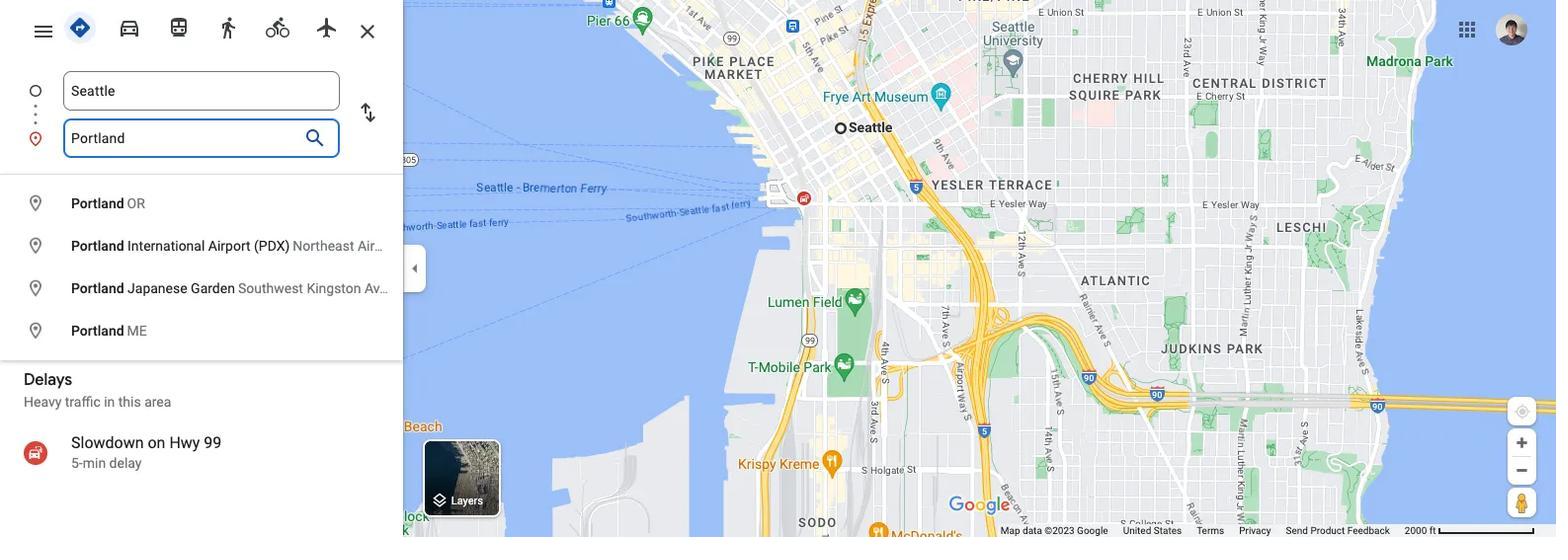 Task type: locate. For each thing, give the bounding box(es) containing it.
delays heavy traffic in this area
[[24, 371, 171, 410]]

close directions image
[[356, 20, 380, 43]]

cell down (pdx)
[[0, 273, 493, 305]]

none radio left flights option
[[257, 8, 298, 43]]

1 none radio from the left
[[59, 8, 101, 43]]

cycling image
[[266, 16, 290, 40]]

none field inside list item
[[71, 71, 332, 111]]

1 vertical spatial or
[[493, 238, 511, 254]]

send product feedback
[[1286, 526, 1390, 537]]

1 horizontal spatial airport
[[358, 238, 400, 254]]

list item down transit icon
[[0, 71, 403, 134]]

way,
[[403, 238, 431, 254]]

on
[[148, 434, 165, 453]]

none radio left cycling radio
[[208, 8, 249, 43]]

2 none radio from the left
[[306, 8, 348, 43]]

2 none radio from the left
[[158, 8, 200, 43]]

airport left way,
[[358, 238, 400, 254]]

driving image
[[118, 16, 141, 40]]

list item
[[0, 71, 403, 134], [0, 119, 403, 158]]

area
[[144, 394, 171, 410]]

4 cell from the top
[[0, 315, 390, 348]]

data
[[1023, 526, 1043, 537]]

product
[[1311, 526, 1345, 537]]

cannot access your location image
[[1514, 403, 1532, 421]]

2 portland from the top
[[71, 238, 124, 254]]

none field down starting point seattle 'field'
[[71, 119, 298, 158]]

united states button
[[1123, 525, 1182, 538]]

2000 ft
[[1405, 526, 1437, 537]]

or
[[127, 196, 145, 211], [493, 238, 511, 254], [475, 281, 493, 296]]

Destination Portland field
[[71, 127, 298, 150]]

flights image
[[315, 16, 339, 40]]

grid
[[0, 183, 511, 353]]

footer containing map data ©2023 google
[[1001, 525, 1405, 538]]

cell up international at the left top of the page
[[0, 188, 390, 220]]

directions main content
[[0, 0, 403, 538]]

3 none radio from the left
[[208, 8, 249, 43]]

0 horizontal spatial or
[[127, 196, 145, 211]]

1 none radio from the left
[[109, 8, 150, 43]]

None radio
[[109, 8, 150, 43], [306, 8, 348, 43]]

0 horizontal spatial none radio
[[109, 8, 150, 43]]

or right avenue,
[[475, 281, 493, 296]]

or up international at the left top of the page
[[127, 196, 145, 211]]

portland for portland international airport (pdx) northeast airport way, portland, or
[[71, 238, 124, 254]]

1 none field from the top
[[71, 71, 332, 111]]

1 horizontal spatial none radio
[[306, 8, 348, 43]]

None field
[[71, 71, 332, 111], [71, 119, 298, 158]]

none radio left close directions 'icon'
[[306, 8, 348, 43]]

collapse side panel image
[[404, 258, 426, 280]]

3 portland from the top
[[71, 281, 124, 296]]

delay
[[109, 456, 142, 471]]

reverse starting point and destination image
[[356, 101, 380, 125]]

None radio
[[59, 8, 101, 43], [158, 8, 200, 43], [208, 8, 249, 43], [257, 8, 298, 43]]

1 vertical spatial portland,
[[416, 281, 471, 296]]

none radio cycling
[[257, 8, 298, 43]]

zoom out image
[[1515, 464, 1530, 478]]

1 portland from the top
[[71, 196, 124, 211]]

terms button
[[1197, 525, 1225, 538]]

4 none radio from the left
[[257, 8, 298, 43]]

1 airport from the left
[[208, 238, 251, 254]]

none radio right driving option
[[158, 8, 200, 43]]

list item down starting point seattle 'field'
[[0, 119, 403, 158]]

hwy 99
[[169, 434, 222, 453]]

0 horizontal spatial airport
[[208, 238, 251, 254]]

portland, down collapse side panel image
[[416, 281, 471, 296]]

this
[[118, 394, 141, 410]]

0 vertical spatial or
[[127, 196, 145, 211]]

airport
[[208, 238, 251, 254], [358, 238, 400, 254]]

footer
[[1001, 525, 1405, 538]]

google
[[1077, 526, 1109, 537]]

none field destination portland
[[71, 119, 298, 158]]

list inside google maps element
[[0, 71, 403, 158]]

cell up southwest
[[0, 230, 511, 263]]

or right way,
[[493, 238, 511, 254]]

grid containing portland
[[0, 183, 511, 353]]

none field starting point seattle
[[71, 71, 332, 111]]

portland for portland japanese garden southwest kingston avenue, portland, or
[[71, 281, 124, 296]]

send
[[1286, 526, 1308, 537]]

cell
[[0, 188, 390, 220], [0, 230, 511, 263], [0, 273, 493, 305], [0, 315, 390, 348]]

list
[[0, 71, 403, 158]]

2 none field from the top
[[71, 119, 298, 158]]

portland japanese garden southwest kingston avenue, portland, or
[[71, 281, 493, 296]]

states
[[1154, 526, 1182, 537]]

portland, right way,
[[435, 238, 490, 254]]

none radio left driving option
[[59, 8, 101, 43]]

2 list item from the top
[[0, 119, 403, 158]]

google maps element
[[0, 0, 1557, 538]]

none field up destination portland field
[[71, 71, 332, 111]]

portland
[[71, 196, 124, 211], [71, 238, 124, 254], [71, 281, 124, 296], [71, 323, 124, 339]]

portland,
[[435, 238, 490, 254], [416, 281, 471, 296]]

1 vertical spatial none field
[[71, 119, 298, 158]]

0 vertical spatial none field
[[71, 71, 332, 111]]

heavy
[[24, 394, 62, 410]]

portland or
[[71, 196, 145, 211]]

cell down garden
[[0, 315, 390, 348]]

none radio right best travel modes radio
[[109, 8, 150, 43]]

4 portland from the top
[[71, 323, 124, 339]]

kingston
[[307, 281, 361, 296]]

best travel modes image
[[68, 16, 92, 40]]

airport left (pdx)
[[208, 238, 251, 254]]

1 horizontal spatial or
[[475, 281, 493, 296]]

zoom in image
[[1515, 436, 1530, 451]]

portland me
[[71, 323, 147, 339]]

(pdx)
[[254, 238, 290, 254]]



Task type: vqa. For each thing, say whether or not it's contained in the screenshot.
first radio
yes



Task type: describe. For each thing, give the bounding box(es) containing it.
avenue,
[[365, 281, 413, 296]]

show street view coverage image
[[1508, 488, 1537, 518]]

layers
[[451, 495, 483, 508]]

southwest
[[238, 281, 303, 296]]

walking image
[[216, 16, 240, 40]]

map data ©2023 google
[[1001, 526, 1109, 537]]

map
[[1001, 526, 1020, 537]]

slowdown
[[71, 434, 144, 453]]

2 airport from the left
[[358, 238, 400, 254]]

©2023
[[1045, 526, 1075, 537]]

3 cell from the top
[[0, 273, 493, 305]]

portland international airport (pdx) northeast airport way, portland, or
[[71, 238, 511, 254]]

none radio transit
[[158, 8, 200, 43]]

1 cell from the top
[[0, 188, 390, 220]]

terms
[[1197, 526, 1225, 537]]

traffic
[[65, 394, 101, 410]]

grid inside google maps element
[[0, 183, 511, 353]]

none radio flights
[[306, 8, 348, 43]]

none radio best travel modes
[[59, 8, 101, 43]]

japanese
[[128, 281, 187, 296]]

me
[[127, 323, 147, 339]]

in
[[104, 394, 115, 410]]

delays
[[24, 371, 72, 390]]

privacy button
[[1240, 525, 1271, 538]]

international
[[128, 238, 205, 254]]

2000 ft button
[[1405, 526, 1536, 537]]

2 horizontal spatial or
[[493, 238, 511, 254]]

none radio driving
[[109, 8, 150, 43]]

ft
[[1430, 526, 1437, 537]]

none radio "walking"
[[208, 8, 249, 43]]

feedback
[[1348, 526, 1390, 537]]

0 vertical spatial portland,
[[435, 238, 490, 254]]

2 vertical spatial or
[[475, 281, 493, 296]]

portland for portland me
[[71, 323, 124, 339]]

transit image
[[167, 16, 191, 40]]

united
[[1123, 526, 1152, 537]]

1 list item from the top
[[0, 71, 403, 134]]

united states
[[1123, 526, 1182, 537]]

google account: nolan park  
(nolan.park@adept.ai) image
[[1496, 13, 1528, 45]]

footer inside google maps element
[[1001, 525, 1405, 538]]

2000
[[1405, 526, 1427, 537]]

northeast
[[293, 238, 354, 254]]

slowdown on hwy 99 5-min delay
[[71, 434, 222, 471]]

Starting point Seattle field
[[71, 79, 332, 103]]

2 cell from the top
[[0, 230, 511, 263]]

send product feedback button
[[1286, 525, 1390, 538]]

privacy
[[1240, 526, 1271, 537]]

garden
[[191, 281, 235, 296]]

5-
[[71, 456, 83, 471]]

portland for portland or
[[71, 196, 124, 211]]

min
[[83, 456, 106, 471]]



